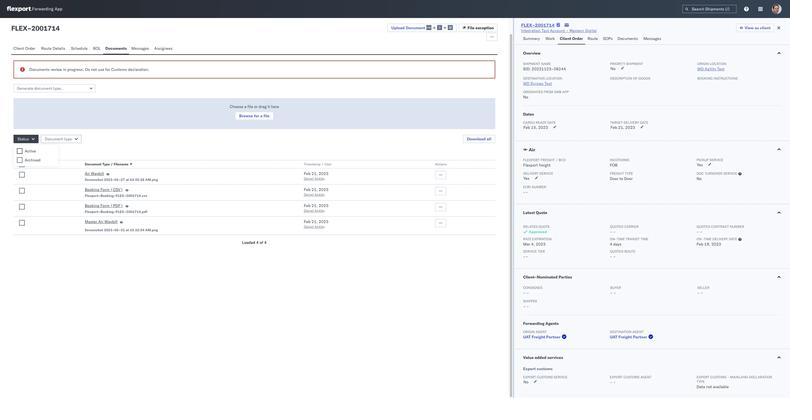 Task type: describe. For each thing, give the bounding box(es) containing it.
21, for booking form (csv)
[[312, 187, 318, 192]]

0 vertical spatial messages
[[644, 36, 661, 41]]

name
[[541, 62, 551, 66]]

destination location wd synnex test
[[523, 76, 562, 86]]

booking
[[697, 76, 713, 80]]

route for route details
[[41, 46, 52, 51]]

do
[[85, 67, 90, 72]]

client-
[[523, 275, 537, 280]]

quoted route - -
[[610, 249, 636, 259]]

for inside button
[[254, 113, 259, 118]]

4 daniel from the top
[[304, 224, 314, 229]]

browse for a file button
[[235, 112, 274, 120]]

client for the right 'client order' button
[[560, 36, 571, 41]]

service right turnover
[[724, 171, 737, 176]]

at for 10.10.04
[[126, 228, 129, 232]]

at for 10.55.56
[[126, 178, 129, 182]]

no down "doc"
[[697, 176, 702, 181]]

/ for flexport freight / bco flexport freight
[[556, 158, 558, 162]]

wd agility test link
[[697, 66, 725, 71]]

related quote
[[523, 224, 550, 229]]

date for feb 15, 2023
[[548, 120, 556, 125]]

shipment
[[523, 62, 540, 66]]

delivery service
[[523, 171, 553, 176]]

forwarding for forwarding app
[[32, 6, 54, 12]]

view as client button
[[736, 24, 774, 32]]

∙
[[42, 149, 44, 154]]

test for wd synnex test
[[545, 81, 552, 86]]

uploaded
[[14, 149, 32, 154]]

1 horizontal spatial delivery
[[713, 237, 728, 241]]

nominated
[[537, 275, 558, 280]]

am.png for screenshot 2023-02-21 at 10.10.04 am.png
[[145, 228, 158, 232]]

agents
[[546, 321, 559, 326]]

export for export customs - mainland declaration type data not available
[[697, 375, 710, 379]]

feb 21, 2023 daniel ackley for booking form (pdf)
[[304, 203, 328, 213]]

drag
[[259, 104, 267, 109]]

days
[[613, 242, 622, 247]]

shipment
[[626, 62, 643, 66]]

air waybill
[[85, 171, 104, 176]]

timestamp / user
[[304, 162, 332, 166]]

forwarding agents
[[523, 321, 559, 326]]

screenshot 2023-02-21 at 10.10.04 am.png
[[85, 228, 158, 232]]

booking- for (pdf)
[[100, 210, 116, 214]]

origin for origin agent
[[523, 330, 535, 334]]

turnover
[[705, 171, 723, 176]]

flex-2001714 link
[[521, 22, 555, 28]]

from
[[544, 90, 553, 94]]

quoted carrier - -
[[610, 224, 639, 234]]

document type
[[45, 136, 72, 142]]

expiration
[[532, 237, 552, 241]]

latest quote button
[[514, 204, 790, 221]]

integration
[[521, 28, 541, 33]]

service down flexport freight / bco flexport freight
[[540, 171, 553, 176]]

archived
[[25, 158, 40, 163]]

air for air waybill
[[85, 171, 90, 176]]

active
[[25, 149, 36, 154]]

quote
[[536, 210, 547, 215]]

a inside button
[[260, 113, 263, 118]]

forwarding for forwarding agents
[[523, 321, 545, 326]]

consignee
[[523, 286, 543, 290]]

booking form (pdf) link
[[85, 203, 123, 210]]

client-nominated parties
[[523, 275, 572, 280]]

timestamp
[[304, 162, 321, 166]]

agent inside the export customs agent - -
[[641, 375, 652, 379]]

not inside "export customs - mainland declaration type data not available"
[[706, 384, 712, 389]]

test inside integration test account - western digital link
[[542, 28, 549, 33]]

cargo ready date
[[523, 120, 556, 125]]

route
[[624, 249, 636, 253]]

1 horizontal spatial messages button
[[641, 33, 664, 44]]

feb 21, 2023 daniel ackley for booking form (csv)
[[304, 187, 328, 197]]

originates from smb app no
[[523, 90, 569, 100]]

value added services button
[[514, 349, 790, 366]]

01-
[[114, 178, 121, 182]]

download all
[[467, 136, 491, 142]]

mainland
[[730, 375, 748, 379]]

progress.
[[67, 67, 84, 72]]

target
[[610, 120, 623, 125]]

pickup service
[[697, 158, 723, 162]]

quoted for quoted route - -
[[610, 249, 624, 253]]

synnex
[[531, 81, 544, 86]]

quoted for quoted contract number - - rate expiration mar 4, 2023
[[697, 224, 710, 229]]

client
[[760, 25, 771, 30]]

4 inside on-time transit time 4 days
[[610, 242, 612, 247]]

flex- for booking form (csv)
[[116, 194, 126, 198]]

flexport- for booking form (pdf)
[[85, 210, 100, 214]]

- inside "export customs - mainland declaration type data not available"
[[727, 375, 729, 379]]

on- for on-time transit time 4 days
[[610, 237, 617, 241]]

pickup
[[697, 158, 709, 162]]

uat freight partner link for origin
[[523, 334, 568, 340]]

booking for booking form (pdf)
[[85, 203, 99, 208]]

tier
[[538, 249, 545, 253]]

1 flexport from the top
[[523, 158, 540, 162]]

here
[[271, 104, 279, 109]]

goods
[[639, 76, 650, 80]]

client for 'client order' button to the left
[[14, 46, 24, 51]]

to
[[620, 176, 623, 181]]

screenshot for screenshot 2023-01-27 at 10.55.56 am.png
[[85, 178, 103, 182]]

freight for origin agent
[[532, 334, 545, 340]]

uat freight partner for origin
[[523, 334, 561, 340]]

ackley for booking form (pdf)
[[315, 208, 325, 213]]

shipment name sid: 20221123-08244
[[523, 62, 566, 71]]

no down priority
[[611, 66, 616, 71]]

4,
[[531, 242, 535, 247]]

quote
[[539, 224, 550, 229]]

upload document button
[[387, 24, 457, 32]]

destination for destination location wd synnex test
[[523, 76, 545, 80]]

partner for origin agent
[[546, 334, 561, 340]]

service down services
[[554, 375, 568, 379]]

master air waybill link
[[85, 219, 118, 226]]

am.png for screenshot 2023-01-27 at 10.55.56 am.png
[[145, 178, 158, 182]]

2 horizontal spatial date
[[729, 237, 737, 241]]

0 horizontal spatial app
[[55, 6, 62, 12]]

flexport. image
[[7, 6, 32, 12]]

seller - -
[[697, 286, 710, 295]]

export for export customs agent - -
[[610, 375, 623, 379]]

freight for destination agent
[[619, 334, 632, 340]]

/ for document type / filename
[[111, 162, 113, 166]]

transit
[[626, 237, 640, 241]]

wd synnex test link
[[523, 81, 552, 86]]

service up doc turnover service at the right
[[710, 158, 723, 162]]

export for export customs service
[[523, 375, 536, 379]]

uat for origin
[[523, 334, 531, 340]]

origin location wd agility test
[[697, 62, 726, 71]]

0 horizontal spatial messages button
[[129, 43, 152, 54]]

0 horizontal spatial client order button
[[11, 43, 39, 54]]

target delivery date
[[610, 120, 648, 125]]

latest
[[523, 210, 535, 215]]

flexport- for booking form (csv)
[[85, 194, 100, 198]]

fob
[[610, 163, 618, 168]]

1 horizontal spatial waybill
[[104, 219, 118, 224]]

1 horizontal spatial documents button
[[615, 33, 641, 44]]

partner for destination agent
[[633, 334, 647, 340]]

declaration.
[[128, 67, 149, 72]]

2 vertical spatial air
[[98, 219, 103, 224]]

0 vertical spatial waybill
[[91, 171, 104, 176]]

ready
[[536, 120, 547, 125]]

freight inside freight type door to door
[[610, 171, 624, 176]]

it
[[268, 104, 270, 109]]

choose
[[230, 104, 243, 109]]

data
[[697, 384, 705, 389]]

2 time from the left
[[641, 237, 649, 241]]

uploaded files ∙ 4
[[14, 149, 48, 154]]

21, for booking form (pdf)
[[312, 203, 318, 208]]

origin for origin location wd agility test
[[697, 62, 709, 66]]

1 horizontal spatial 2001714
[[535, 22, 555, 28]]

booking form (pdf)
[[85, 203, 123, 208]]

location for wd agility test
[[710, 62, 726, 66]]

on- for on-time delivery date
[[697, 237, 704, 241]]

0 horizontal spatial 2001714
[[31, 24, 60, 32]]

number
[[730, 224, 744, 229]]

no down export customs
[[524, 379, 529, 385]]

documents review in progress. do not use for customs declaration.
[[29, 67, 149, 72]]

use
[[98, 67, 104, 72]]

type for freight type door to door
[[625, 171, 633, 176]]

21, for air waybill
[[312, 171, 318, 176]]

0 vertical spatial not
[[91, 67, 97, 72]]

details
[[53, 46, 65, 51]]

08244
[[554, 66, 566, 71]]

browse
[[239, 113, 253, 118]]

21
[[121, 228, 125, 232]]

1 door from the left
[[610, 176, 619, 181]]

2023- for 02-
[[104, 228, 114, 232]]

view as client
[[745, 25, 771, 30]]

15,
[[531, 125, 537, 130]]

document for document type / filename
[[85, 162, 102, 166]]

0 vertical spatial a
[[244, 104, 246, 109]]

western
[[569, 28, 584, 33]]

screenshot for screenshot 2023-02-21 at 10.10.04 am.png
[[85, 228, 103, 232]]



Task type: locate. For each thing, give the bounding box(es) containing it.
1 vertical spatial booking
[[85, 203, 99, 208]]

1 horizontal spatial messages
[[644, 36, 661, 41]]

yes for pickup
[[697, 162, 703, 167]]

digital
[[585, 28, 597, 33]]

partner down agents
[[546, 334, 561, 340]]

location down 08244
[[546, 76, 562, 80]]

19,
[[704, 242, 711, 247]]

date for feb 21, 2023
[[640, 120, 648, 125]]

file down it
[[264, 113, 270, 118]]

location up wd agility test link
[[710, 62, 726, 66]]

origin down forwarding agents
[[523, 330, 535, 334]]

test up booking instructions
[[717, 66, 725, 71]]

2 vertical spatial documents
[[29, 67, 50, 72]]

1 horizontal spatial documents
[[105, 46, 127, 51]]

0 vertical spatial location
[[710, 62, 726, 66]]

forwarding up flex - 2001714
[[32, 6, 54, 12]]

1 time from the left
[[617, 237, 625, 241]]

2 horizontal spatial air
[[529, 147, 535, 152]]

freight down origin agent
[[532, 334, 545, 340]]

contract
[[711, 224, 729, 229]]

1 ackley from the top
[[315, 176, 325, 181]]

customs for export customs
[[537, 366, 553, 371]]

route for route
[[588, 36, 598, 41]]

files
[[33, 149, 41, 154]]

2 horizontal spatial /
[[556, 158, 558, 162]]

file exception
[[468, 25, 494, 30]]

doc turnover service
[[697, 171, 737, 176]]

1 at from the top
[[126, 178, 129, 182]]

flexport- down booking form (csv)
[[85, 194, 100, 198]]

wd inside the destination location wd synnex test
[[523, 81, 530, 86]]

date down number
[[729, 237, 737, 241]]

1 horizontal spatial air
[[98, 219, 103, 224]]

1 horizontal spatial forwarding
[[523, 321, 545, 326]]

1 horizontal spatial date
[[640, 120, 648, 125]]

uat freight partner link down destination agent
[[610, 334, 655, 340]]

quoted inside quoted carrier - -
[[610, 224, 624, 229]]

0 vertical spatial client order
[[560, 36, 583, 41]]

time up 19,
[[704, 237, 712, 241]]

2 horizontal spatial type
[[697, 379, 705, 384]]

0 vertical spatial flex-
[[521, 22, 535, 28]]

quoted for quoted carrier - -
[[610, 224, 624, 229]]

ackley for air waybill
[[315, 176, 325, 181]]

test inside origin location wd agility test
[[717, 66, 725, 71]]

order down western
[[572, 36, 583, 41]]

1 vertical spatial yes
[[524, 176, 530, 181]]

a
[[244, 104, 246, 109], [260, 113, 263, 118]]

door right to
[[624, 176, 633, 181]]

0 horizontal spatial on-
[[610, 237, 617, 241]]

date right 'ready'
[[548, 120, 556, 125]]

at right 27 at the left
[[126, 178, 129, 182]]

yes for delivery
[[524, 176, 530, 181]]

agent for destination agent
[[633, 330, 644, 334]]

flex- for booking form (pdf)
[[116, 210, 126, 214]]

form for (csv)
[[100, 187, 110, 192]]

2 uat freight partner link from the left
[[610, 334, 655, 340]]

0 vertical spatial freight
[[541, 158, 555, 162]]

number
[[532, 185, 546, 189]]

2 booking- from the top
[[100, 210, 116, 214]]

0 vertical spatial test
[[542, 28, 549, 33]]

2 screenshot from the top
[[85, 228, 103, 232]]

location for wd synnex test
[[546, 76, 562, 80]]

documents right bol button
[[105, 46, 127, 51]]

shipper - -
[[523, 299, 537, 309]]

freight up to
[[610, 171, 624, 176]]

1 vertical spatial origin
[[523, 330, 535, 334]]

on-time transit time 4 days
[[610, 237, 649, 247]]

None checkbox
[[17, 148, 23, 154], [17, 157, 23, 163], [19, 161, 25, 167], [19, 188, 25, 194], [19, 204, 25, 210], [17, 148, 23, 154], [17, 157, 23, 163], [19, 161, 25, 167], [19, 188, 25, 194], [19, 204, 25, 210]]

partner down destination agent
[[633, 334, 647, 340]]

2 2023- from the top
[[104, 228, 114, 232]]

messages button up overview button on the top right of page
[[641, 33, 664, 44]]

client down flex
[[14, 46, 24, 51]]

uat freight partner down origin agent
[[523, 334, 561, 340]]

description
[[610, 76, 632, 80]]

1 vertical spatial app
[[562, 90, 569, 94]]

value
[[523, 355, 534, 360]]

timestamp / user button
[[303, 161, 424, 167]]

air inside button
[[529, 147, 535, 152]]

2 form from the top
[[100, 203, 110, 208]]

for right use
[[105, 67, 110, 72]]

1 horizontal spatial client
[[560, 36, 571, 41]]

/ left user
[[322, 162, 324, 166]]

booking- down booking form (csv)
[[100, 194, 116, 198]]

quoted down days on the bottom of page
[[610, 249, 624, 253]]

in
[[63, 67, 66, 72]]

documents button right bol
[[103, 43, 129, 54]]

0 horizontal spatial not
[[91, 67, 97, 72]]

customs for export customs agent - -
[[624, 375, 640, 379]]

instructions
[[714, 76, 738, 80]]

location
[[710, 62, 726, 66], [546, 76, 562, 80]]

buyer - -
[[610, 286, 621, 295]]

uat freight partner down destination agent
[[610, 334, 647, 340]]

2023- for 01-
[[104, 178, 114, 182]]

1 flexport- from the top
[[85, 194, 100, 198]]

destination inside the destination location wd synnex test
[[523, 76, 545, 80]]

daniel for air waybill
[[304, 176, 314, 181]]

0 horizontal spatial documents button
[[103, 43, 129, 54]]

form inside booking form (pdf) link
[[100, 203, 110, 208]]

carrier
[[624, 224, 639, 229]]

dates
[[523, 112, 534, 117]]

0 vertical spatial flexport
[[523, 158, 540, 162]]

1 horizontal spatial destination
[[610, 330, 632, 334]]

waybill up 02-
[[104, 219, 118, 224]]

/ inside flexport freight / bco flexport freight
[[556, 158, 558, 162]]

2001714 down forwarding app
[[31, 24, 60, 32]]

order for 'client order' button to the left
[[25, 46, 35, 51]]

work
[[546, 36, 555, 41]]

document
[[406, 25, 425, 30], [45, 136, 63, 142], [85, 162, 102, 166]]

quoted inside quoted route - -
[[610, 249, 624, 253]]

buyer
[[610, 286, 621, 290]]

1 horizontal spatial door
[[624, 176, 633, 181]]

1 horizontal spatial uat freight partner link
[[610, 334, 655, 340]]

of left the goods
[[633, 76, 638, 80]]

27
[[121, 178, 125, 182]]

1 uat freight partner link from the left
[[523, 334, 568, 340]]

service
[[710, 158, 723, 162], [540, 171, 553, 176], [724, 171, 737, 176], [554, 375, 568, 379]]

1 vertical spatial of
[[260, 240, 263, 245]]

a down drag
[[260, 113, 263, 118]]

1 daniel from the top
[[304, 176, 314, 181]]

test up work
[[542, 28, 549, 33]]

export for export customs
[[523, 366, 536, 371]]

1 vertical spatial documents
[[105, 46, 127, 51]]

0 vertical spatial file
[[248, 104, 253, 109]]

1 vertical spatial document
[[45, 136, 63, 142]]

export customs service
[[523, 375, 568, 379]]

messages up declaration.
[[131, 46, 149, 51]]

on- inside on-time transit time 4 days
[[610, 237, 617, 241]]

0 vertical spatial booking-
[[100, 194, 116, 198]]

screenshot down the master
[[85, 228, 103, 232]]

documents
[[618, 36, 638, 41], [105, 46, 127, 51], [29, 67, 50, 72]]

consignee - -
[[523, 286, 543, 295]]

integration test account - western digital link
[[521, 28, 597, 33]]

1 vertical spatial order
[[25, 46, 35, 51]]

booking form (csv) link
[[85, 187, 123, 194]]

2 feb 21, 2023 daniel ackley from the top
[[304, 187, 328, 197]]

0 vertical spatial client
[[560, 36, 571, 41]]

0 horizontal spatial delivery
[[624, 120, 639, 125]]

screenshot 2023-01-27 at 10.55.56 am.png
[[85, 178, 158, 182]]

freight
[[541, 158, 555, 162], [539, 163, 551, 168]]

forwarding up origin agent
[[523, 321, 545, 326]]

freight
[[610, 171, 624, 176], [532, 334, 545, 340], [619, 334, 632, 340]]

2 booking from the top
[[85, 203, 99, 208]]

0 horizontal spatial /
[[111, 162, 113, 166]]

yes down delivery
[[524, 176, 530, 181]]

2 on- from the left
[[697, 237, 704, 241]]

flex- up integration
[[521, 22, 535, 28]]

air right the master
[[98, 219, 103, 224]]

air up flexport freight / bco flexport freight
[[529, 147, 535, 152]]

origin inside origin location wd agility test
[[697, 62, 709, 66]]

quoted left 'contract'
[[697, 224, 710, 229]]

uat down destination agent
[[610, 334, 618, 340]]

2001714 up account
[[535, 22, 555, 28]]

quoted inside quoted contract number - - rate expiration mar 4, 2023
[[697, 224, 710, 229]]

0 horizontal spatial waybill
[[91, 171, 104, 176]]

1 feb 21, 2023 daniel ackley from the top
[[304, 171, 328, 181]]

2 partner from the left
[[633, 334, 647, 340]]

booking up the master
[[85, 203, 99, 208]]

0 horizontal spatial for
[[105, 67, 110, 72]]

no down "originates"
[[523, 95, 528, 100]]

0 vertical spatial screenshot
[[85, 178, 103, 182]]

1 partner from the left
[[546, 334, 561, 340]]

customs inside "export customs - mainland declaration type data not available"
[[710, 375, 726, 379]]

wd for wd agility test
[[697, 66, 704, 71]]

0 horizontal spatial client order
[[14, 46, 35, 51]]

document type button
[[41, 135, 81, 143]]

bol
[[93, 46, 101, 51]]

flexport- up the master
[[85, 210, 100, 214]]

1 2023- from the top
[[104, 178, 114, 182]]

form inside the booking form (csv) link
[[100, 187, 110, 192]]

client order button down western
[[558, 33, 585, 44]]

origin up agility
[[697, 62, 709, 66]]

flex-2001714
[[521, 22, 555, 28]]

forwarding app
[[32, 6, 62, 12]]

2 flexport from the top
[[523, 163, 538, 168]]

delivery
[[523, 171, 539, 176]]

documents left the review
[[29, 67, 50, 72]]

client order down flex
[[14, 46, 35, 51]]

yes down pickup
[[697, 162, 703, 167]]

10.10.04
[[130, 228, 144, 232]]

type inside document type button
[[64, 136, 72, 142]]

export inside "export customs - mainland declaration type data not available"
[[697, 375, 710, 379]]

0 horizontal spatial file
[[248, 104, 253, 109]]

am.png right 10.55.56
[[145, 178, 158, 182]]

2 horizontal spatial document
[[406, 25, 425, 30]]

loaded
[[242, 240, 255, 245]]

messages button up declaration.
[[129, 43, 152, 54]]

freight left bco
[[541, 158, 555, 162]]

1 horizontal spatial app
[[562, 90, 569, 94]]

form left (csv)
[[100, 187, 110, 192]]

2023- up booking form (csv)
[[104, 178, 114, 182]]

messages button
[[641, 33, 664, 44], [129, 43, 152, 54]]

2 door from the left
[[624, 176, 633, 181]]

0 horizontal spatial origin
[[523, 330, 535, 334]]

1 am.png from the top
[[145, 178, 158, 182]]

app inside originates from smb app no
[[562, 90, 569, 94]]

1 vertical spatial delivery
[[713, 237, 728, 241]]

1 uat from the left
[[523, 334, 531, 340]]

2 vertical spatial test
[[545, 81, 552, 86]]

booking down air waybill link
[[85, 187, 99, 192]]

ackley
[[315, 176, 325, 181], [315, 192, 325, 197], [315, 208, 325, 213], [315, 224, 325, 229]]

actions
[[435, 162, 447, 166]]

door
[[610, 176, 619, 181], [624, 176, 633, 181]]

1 horizontal spatial uat
[[610, 334, 618, 340]]

1 vertical spatial messages
[[131, 46, 149, 51]]

1 vertical spatial for
[[254, 113, 259, 118]]

not right do
[[91, 67, 97, 72]]

booking- for (csv)
[[100, 194, 116, 198]]

1 vertical spatial a
[[260, 113, 263, 118]]

1 horizontal spatial not
[[706, 384, 712, 389]]

1 form from the top
[[100, 187, 110, 192]]

overview button
[[514, 45, 790, 62]]

location inside the destination location wd synnex test
[[546, 76, 562, 80]]

1 vertical spatial flexport
[[523, 163, 538, 168]]

test up from at the top of page
[[545, 81, 552, 86]]

0 horizontal spatial date
[[548, 120, 556, 125]]

3 daniel from the top
[[304, 208, 314, 213]]

2 uat freight partner from the left
[[610, 334, 647, 340]]

2 vertical spatial type
[[697, 379, 705, 384]]

document type / filename button
[[84, 161, 293, 167]]

feb 21, 2023 daniel ackley for air waybill
[[304, 171, 328, 181]]

Search Shipments (/) text field
[[682, 5, 737, 13]]

document for document type
[[45, 136, 63, 142]]

master air waybill
[[85, 219, 118, 224]]

route details button
[[39, 43, 69, 54]]

documents right sops 'button'
[[618, 36, 638, 41]]

schedule button
[[69, 43, 91, 54]]

4 feb 21, 2023 daniel ackley from the top
[[304, 219, 328, 229]]

/ left bco
[[556, 158, 558, 162]]

time right transit
[[641, 237, 649, 241]]

0 horizontal spatial uat freight partner link
[[523, 334, 568, 340]]

type for document type
[[64, 136, 72, 142]]

wd left agility
[[697, 66, 704, 71]]

order down flex - 2001714
[[25, 46, 35, 51]]

1 vertical spatial flex-
[[116, 194, 126, 198]]

customs inside the export customs agent - -
[[624, 375, 640, 379]]

client
[[560, 36, 571, 41], [14, 46, 24, 51]]

booking- down the booking form (pdf)
[[100, 210, 116, 214]]

at right 21
[[126, 228, 129, 232]]

0 vertical spatial origin
[[697, 62, 709, 66]]

0 horizontal spatial time
[[617, 237, 625, 241]]

1 vertical spatial freight
[[539, 163, 551, 168]]

time for on-time transit time 4 days
[[617, 237, 625, 241]]

client down integration test account - western digital link
[[560, 36, 571, 41]]

on-time delivery date
[[697, 237, 737, 241]]

freight up "delivery service"
[[539, 163, 551, 168]]

declaration
[[749, 375, 772, 379]]

air down document type / filename
[[85, 171, 90, 176]]

screenshot down air waybill
[[85, 178, 103, 182]]

Generate document type... text field
[[14, 84, 96, 93]]

1 vertical spatial type
[[625, 171, 633, 176]]

0 vertical spatial for
[[105, 67, 110, 72]]

order for the right 'client order' button
[[572, 36, 583, 41]]

2 daniel from the top
[[304, 192, 314, 197]]

0 horizontal spatial destination
[[523, 76, 545, 80]]

on- up days on the bottom of page
[[610, 237, 617, 241]]

daniel for booking form (csv)
[[304, 192, 314, 197]]

1 vertical spatial client order
[[14, 46, 35, 51]]

uat for destination
[[610, 334, 618, 340]]

of right loaded
[[260, 240, 263, 245]]

file left or
[[248, 104, 253, 109]]

0 vertical spatial delivery
[[624, 120, 639, 125]]

test for wd agility test
[[717, 66, 725, 71]]

0 vertical spatial documents
[[618, 36, 638, 41]]

air
[[529, 147, 535, 152], [85, 171, 90, 176], [98, 219, 103, 224]]

no inside originates from smb app no
[[523, 95, 528, 100]]

ackley for booking form (csv)
[[315, 192, 325, 197]]

time for on-time delivery date
[[704, 237, 712, 241]]

eori
[[523, 185, 531, 189]]

0 vertical spatial type
[[64, 136, 72, 142]]

origin agent
[[523, 330, 547, 334]]

type inside freight type door to door
[[625, 171, 633, 176]]

flex- down (pdf)
[[116, 210, 126, 214]]

not right data
[[706, 384, 712, 389]]

latest quote
[[523, 210, 547, 215]]

1 horizontal spatial client order button
[[558, 33, 585, 44]]

3 feb 21, 2023 daniel ackley from the top
[[304, 203, 328, 213]]

0 horizontal spatial location
[[546, 76, 562, 80]]

0 vertical spatial flexport-
[[85, 194, 100, 198]]

1 horizontal spatial a
[[260, 113, 263, 118]]

location inside origin location wd agility test
[[710, 62, 726, 66]]

as
[[755, 25, 759, 30]]

file inside the browse for a file button
[[264, 113, 270, 118]]

customs for export customs - mainland declaration type data not available
[[710, 375, 726, 379]]

0 vertical spatial app
[[55, 6, 62, 12]]

0 vertical spatial order
[[572, 36, 583, 41]]

services
[[548, 355, 563, 360]]

0 vertical spatial route
[[588, 36, 598, 41]]

waybill down type
[[91, 171, 104, 176]]

for down or
[[254, 113, 259, 118]]

route
[[588, 36, 598, 41], [41, 46, 52, 51]]

1 vertical spatial waybill
[[104, 219, 118, 224]]

flex - 2001714
[[11, 24, 60, 32]]

route down 'digital'
[[588, 36, 598, 41]]

test inside the destination location wd synnex test
[[545, 81, 552, 86]]

1 vertical spatial forwarding
[[523, 321, 545, 326]]

1 booking from the top
[[85, 187, 99, 192]]

export inside the export customs agent - -
[[610, 375, 623, 379]]

wd
[[697, 66, 704, 71], [523, 81, 530, 86]]

1 horizontal spatial route
[[588, 36, 598, 41]]

client-nominated parties button
[[514, 269, 790, 286]]

wd inside origin location wd agility test
[[697, 66, 704, 71]]

2 ackley from the top
[[315, 192, 325, 197]]

client order button down flex
[[11, 43, 39, 54]]

0 horizontal spatial air
[[85, 171, 90, 176]]

customs
[[537, 366, 553, 371], [537, 375, 553, 379], [624, 375, 640, 379], [710, 375, 726, 379]]

loaded 4 of 4
[[242, 240, 267, 245]]

2 uat from the left
[[610, 334, 618, 340]]

0 vertical spatial at
[[126, 178, 129, 182]]

parties
[[559, 275, 572, 280]]

1 on- from the left
[[610, 237, 617, 241]]

delivery
[[624, 120, 639, 125], [713, 237, 728, 241]]

test
[[542, 28, 549, 33], [717, 66, 725, 71], [545, 81, 552, 86]]

1 vertical spatial screenshot
[[85, 228, 103, 232]]

1 horizontal spatial uat freight partner
[[610, 334, 647, 340]]

type inside "export customs - mainland declaration type data not available"
[[697, 379, 705, 384]]

flex- down (csv)
[[116, 194, 126, 198]]

download
[[467, 136, 486, 142]]

uat freight partner for destination
[[610, 334, 647, 340]]

2 vertical spatial document
[[85, 162, 102, 166]]

2023- down master air waybill link
[[104, 228, 114, 232]]

booking-
[[100, 194, 116, 198], [100, 210, 116, 214]]

delivery down 'contract'
[[713, 237, 728, 241]]

1 horizontal spatial of
[[633, 76, 638, 80]]

1 booking- from the top
[[100, 194, 116, 198]]

customs for export customs service
[[537, 375, 553, 379]]

form left (pdf)
[[100, 203, 110, 208]]

0 horizontal spatial wd
[[523, 81, 530, 86]]

/ right type
[[111, 162, 113, 166]]

4 ackley from the top
[[315, 224, 325, 229]]

wd for wd synnex test
[[523, 81, 530, 86]]

3 time from the left
[[704, 237, 712, 241]]

destination for destination agent
[[610, 330, 632, 334]]

time up days on the bottom of page
[[617, 237, 625, 241]]

eori number --
[[523, 185, 546, 195]]

destination agent
[[610, 330, 644, 334]]

am.png right 10.10.04
[[145, 228, 158, 232]]

0 horizontal spatial uat freight partner
[[523, 334, 561, 340]]

wd up "originates"
[[523, 81, 530, 86]]

a right choose
[[244, 104, 246, 109]]

booking for booking form (csv)
[[85, 187, 99, 192]]

2 flexport- from the top
[[85, 210, 100, 214]]

0 vertical spatial forwarding
[[32, 6, 54, 12]]

uat freight partner link for destination
[[610, 334, 655, 340]]

2 am.png from the top
[[145, 228, 158, 232]]

2001714.csv
[[126, 194, 147, 198]]

0 horizontal spatial door
[[610, 176, 619, 181]]

0 vertical spatial document
[[406, 25, 425, 30]]

0 vertical spatial booking
[[85, 187, 99, 192]]

2001714.pdf
[[126, 210, 147, 214]]

agent for origin agent
[[536, 330, 547, 334]]

uat down origin agent
[[523, 334, 531, 340]]

summary button
[[521, 33, 543, 44]]

2023 inside quoted contract number - - rate expiration mar 4, 2023
[[536, 242, 546, 247]]

no
[[611, 66, 616, 71], [523, 95, 528, 100], [697, 176, 702, 181], [524, 379, 529, 385]]

0 horizontal spatial yes
[[524, 176, 530, 181]]

3 ackley from the top
[[315, 208, 325, 213]]

2 at from the top
[[126, 228, 129, 232]]

daniel for booking form (pdf)
[[304, 208, 314, 213]]

assignees button
[[152, 43, 176, 54]]

door left to
[[610, 176, 619, 181]]

choose a file or drag it here
[[230, 104, 279, 109]]

quoted left carrier at the right bottom of page
[[610, 224, 624, 229]]

None checkbox
[[19, 172, 25, 178], [19, 220, 25, 226], [19, 172, 25, 178], [19, 220, 25, 226]]

air for air
[[529, 147, 535, 152]]

1 screenshot from the top
[[85, 178, 103, 182]]

delivery up feb 21, 2023
[[624, 120, 639, 125]]

client order down western
[[560, 36, 583, 41]]

flexport-booking-flex-2001714.pdf
[[85, 210, 147, 214]]

screenshot
[[85, 178, 103, 182], [85, 228, 103, 232]]

0 horizontal spatial type
[[64, 136, 72, 142]]

on- up feb 19, 2023
[[697, 237, 704, 241]]

1 uat freight partner from the left
[[523, 334, 561, 340]]

1 horizontal spatial for
[[254, 113, 259, 118]]

agent
[[536, 330, 547, 334], [633, 330, 644, 334], [641, 375, 652, 379]]

1 horizontal spatial partner
[[633, 334, 647, 340]]

form for (pdf)
[[100, 203, 110, 208]]

1 horizontal spatial /
[[322, 162, 324, 166]]

2 horizontal spatial documents
[[618, 36, 638, 41]]

description of goods
[[610, 76, 650, 80]]

of
[[633, 76, 638, 80], [260, 240, 263, 245]]

service tier --
[[523, 249, 545, 259]]

cargo
[[523, 120, 535, 125]]

uat freight partner link down origin agent
[[523, 334, 568, 340]]



Task type: vqa. For each thing, say whether or not it's contained in the screenshot.
rightmost Forwarding
yes



